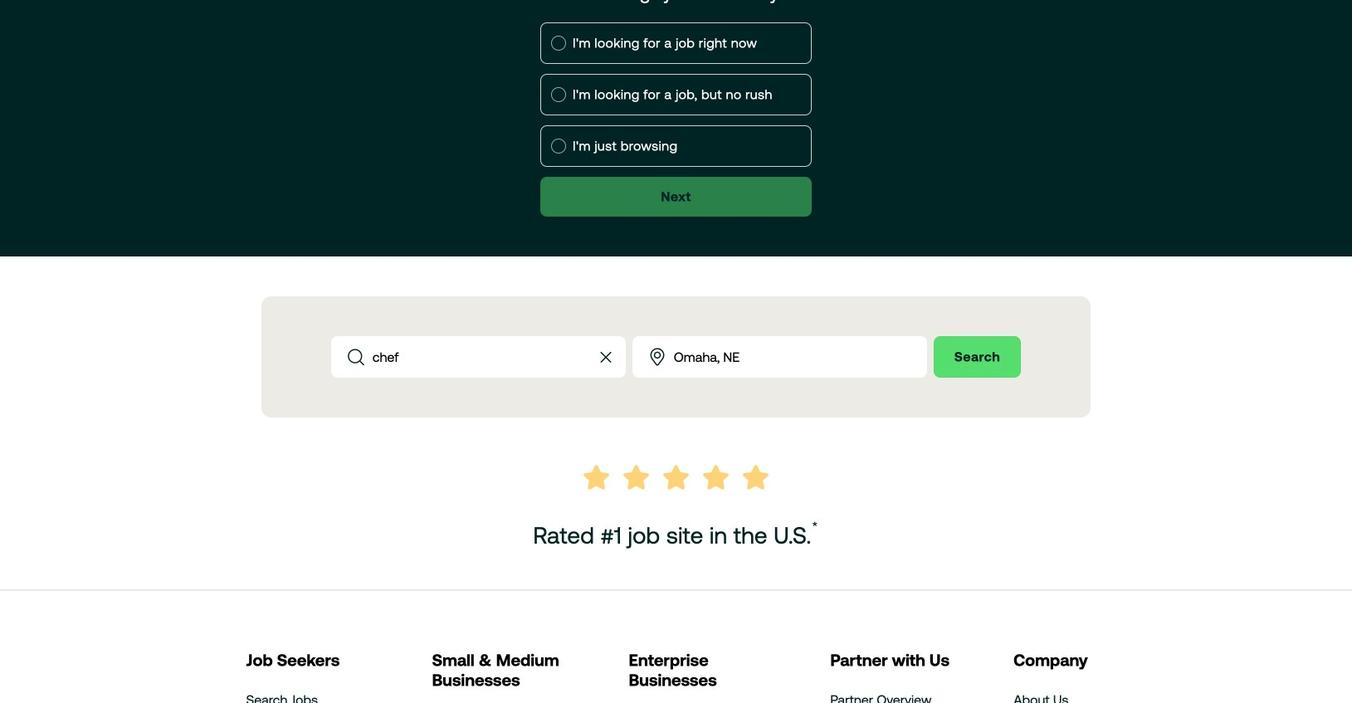 Task type: locate. For each thing, give the bounding box(es) containing it.
None field
[[331, 336, 626, 378], [633, 336, 927, 378], [331, 336, 626, 378]]

None radio
[[551, 87, 566, 102]]

None radio
[[551, 36, 566, 51], [551, 139, 566, 154], [551, 36, 566, 51], [551, 139, 566, 154]]



Task type: vqa. For each thing, say whether or not it's contained in the screenshot.
the right ZipRecruiter image
no



Task type: describe. For each thing, give the bounding box(es) containing it.
Search job title or keyword text field
[[373, 337, 579, 377]]

none field search location or remote
[[633, 336, 927, 378]]

Search location or remote text field
[[674, 337, 927, 377]]

clear image
[[596, 347, 616, 367]]



